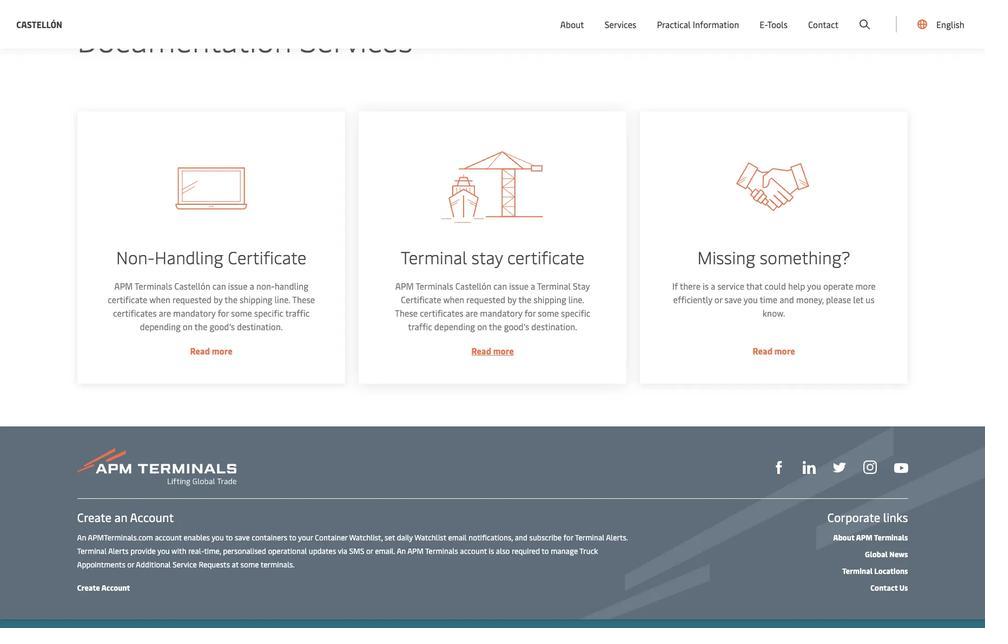 Task type: describe. For each thing, give the bounding box(es) containing it.
global news
[[865, 550, 908, 560]]

2 vertical spatial or
[[127, 560, 134, 570]]

with
[[172, 546, 186, 557]]

know.
[[763, 307, 785, 319]]

certificate inside apm terminals castellón can issue a terminal stay certificate when requested by the shipping line. these certificates are mandatory for some specific traffic depending on the good's destination.
[[401, 294, 441, 306]]

global for global menu
[[776, 10, 801, 22]]

corporate
[[827, 510, 880, 526]]

global menu button
[[753, 0, 836, 32]]

create account
[[77, 583, 130, 593]]

watchlist,
[[349, 533, 383, 543]]

traffic for non-handling certificate
[[285, 307, 309, 319]]

menu
[[803, 10, 826, 22]]

0 horizontal spatial services
[[300, 18, 413, 61]]

apm terminals castellón can issue a terminal stay certificate when requested by the shipping line. these certificates are mandatory for some specific traffic depending on the good's destination.
[[395, 280, 590, 333]]

read more for certificate
[[471, 345, 514, 357]]

twitter image
[[833, 462, 846, 474]]

line. for terminal stay certificate
[[568, 294, 584, 306]]

apm terminals castellón can issue a non-handling certificate when requested by the shipping line. these certificates are mandatory for some specific traffic depending on the good's destination.
[[107, 280, 315, 333]]

destination. for certificate
[[237, 321, 282, 333]]

login
[[877, 10, 898, 22]]

/
[[900, 10, 904, 22]]

you down that
[[744, 294, 758, 306]]

service
[[173, 560, 197, 570]]

a for certificate
[[531, 280, 535, 292]]

additional
[[136, 560, 171, 570]]

time,
[[204, 546, 221, 557]]

practical
[[657, 18, 691, 30]]

appointments
[[77, 560, 125, 570]]

an
[[114, 510, 127, 526]]

traffic for terminal stay certificate
[[408, 321, 432, 333]]

for for certificate
[[217, 307, 229, 319]]

about button
[[560, 0, 584, 49]]

money,
[[796, 294, 824, 306]]

0 vertical spatial account
[[933, 10, 964, 22]]

global for global news
[[865, 550, 888, 560]]

and inside if there is a service that could help you operate more efficiently or save you  time and money, please let us know.
[[780, 294, 794, 306]]

castellón link
[[16, 18, 62, 31]]

0 vertical spatial account
[[155, 533, 182, 543]]

apm inside apm terminals castellón can issue a terminal stay certificate when requested by the shipping line. these certificates are mandatory for some specific traffic depending on the good's destination.
[[395, 280, 414, 292]]

destination. for certificate
[[531, 321, 577, 333]]

contact us link
[[870, 583, 908, 593]]

some inside an apmterminals.com account enables you to save containers to your container watchlist, set daily watchlist email notifications, and subscribe for terminal alerts. terminal alerts provide you with real-time, personalised operational updates via sms or email. an apm terminals account is also required to manage truck appointments or additional service requests at some terminals.
[[240, 560, 259, 570]]

provide
[[130, 546, 156, 557]]

set
[[385, 533, 395, 543]]

are for handling
[[158, 307, 171, 319]]

manage
[[551, 546, 578, 557]]

depending for non-
[[140, 321, 180, 333]]

practical information button
[[657, 0, 739, 49]]

read for certificate
[[471, 345, 491, 357]]

sms
[[349, 546, 364, 557]]

about for about apm terminals
[[833, 533, 855, 543]]

non-handling certificate
[[116, 246, 306, 269]]

please
[[826, 294, 851, 306]]

also
[[496, 546, 510, 557]]

more inside if there is a service that could help you operate more efficiently or save you  time and money, please let us know.
[[855, 280, 876, 292]]

news
[[889, 550, 908, 560]]

time
[[760, 294, 778, 306]]

us
[[866, 294, 875, 306]]

shipping for certificate
[[533, 294, 566, 306]]

depending for terminal
[[434, 321, 475, 333]]

if there is a service that could help you operate more efficiently or save you  time and money, please let us know.
[[672, 280, 876, 319]]

certificate inside 'apm terminals castellón can issue a non-handling certificate when requested by the shipping line. these certificates are mandatory for some specific traffic depending on the good's destination.'
[[107, 294, 147, 306]]

create account link
[[77, 583, 130, 593]]

location
[[708, 10, 742, 22]]

linkedin__x28_alt_x29__3_ link
[[802, 460, 815, 474]]

english button
[[917, 0, 964, 49]]

information
[[693, 18, 739, 30]]

0 vertical spatial certificate
[[507, 246, 584, 269]]

terminal locations link
[[842, 566, 908, 577]]

2 vertical spatial account
[[101, 583, 130, 593]]

1 horizontal spatial or
[[366, 546, 373, 557]]

english
[[936, 18, 964, 30]]

specific for non-handling certificate
[[254, 307, 283, 319]]

on for stay
[[477, 321, 487, 333]]

you left with at bottom
[[157, 546, 170, 557]]

you up money,
[[807, 280, 821, 292]]

these for terminal stay certificate
[[395, 307, 418, 319]]

alerts.
[[606, 533, 628, 543]]

certificates for terminal
[[420, 307, 463, 319]]

help
[[788, 280, 805, 292]]

when for non-
[[149, 294, 170, 306]]

0 vertical spatial certificate
[[227, 246, 306, 269]]

requests
[[199, 560, 230, 570]]

non-
[[256, 280, 274, 292]]

service
[[717, 280, 744, 292]]

missing
[[697, 246, 755, 269]]

contact us
[[870, 583, 908, 593]]

via
[[338, 546, 347, 557]]

switch location button
[[663, 10, 742, 22]]

for for account
[[563, 533, 573, 543]]

an apmterminals.com account enables you to save containers to your container watchlist, set daily watchlist email notifications, and subscribe for terminal alerts. terminal alerts provide you with real-time, personalised operational updates via sms or email. an apm terminals account is also required to manage truck appointments or additional service requests at some terminals.
[[77, 533, 628, 570]]

artboard 205 copy 27 image
[[670, 150, 878, 224]]

on for handling
[[182, 321, 192, 333]]

you up time,
[[212, 533, 224, 543]]

contact for contact
[[808, 18, 838, 30]]

1 horizontal spatial an
[[397, 546, 406, 557]]

switch location
[[681, 10, 742, 22]]

login / create account link
[[857, 0, 964, 32]]

create for create account
[[77, 583, 100, 593]]

save inside an apmterminals.com account enables you to save containers to your container watchlist, set daily watchlist email notifications, and subscribe for terminal alerts. terminal alerts provide you with real-time, personalised operational updates via sms or email. an apm terminals account is also required to manage truck appointments or additional service requests at some terminals.
[[235, 533, 250, 543]]

contact for contact us
[[870, 583, 898, 593]]

some for certificate
[[538, 307, 559, 319]]

truck
[[579, 546, 598, 557]]

a for certificate
[[249, 280, 254, 292]]

shipping for certificate
[[239, 294, 272, 306]]

can for handling
[[212, 280, 226, 292]]

contact button
[[808, 0, 838, 49]]

is inside an apmterminals.com account enables you to save containers to your container watchlist, set daily watchlist email notifications, and subscribe for terminal alerts. terminal alerts provide you with real-time, personalised operational updates via sms or email. an apm terminals account is also required to manage truck appointments or additional service requests at some terminals.
[[489, 546, 494, 557]]

terminal locations
[[842, 566, 908, 577]]

and inside an apmterminals.com account enables you to save containers to your container watchlist, set daily watchlist email notifications, and subscribe for terminal alerts. terminal alerts provide you with real-time, personalised operational updates via sms or email. an apm terminals account is also required to manage truck appointments or additional service requests at some terminals.
[[515, 533, 527, 543]]

documentation
[[77, 18, 292, 61]]

that
[[746, 280, 763, 292]]

0 vertical spatial create
[[906, 10, 931, 22]]

0 horizontal spatial to
[[226, 533, 233, 543]]

switch
[[681, 10, 706, 22]]

apm inside an apmterminals.com account enables you to save containers to your container watchlist, set daily watchlist email notifications, and subscribe for terminal alerts. terminal alerts provide you with real-time, personalised operational updates via sms or email. an apm terminals account is also required to manage truck appointments or additional service requests at some terminals.
[[407, 546, 424, 557]]

efficiently
[[673, 294, 712, 306]]

issue for certificate
[[509, 280, 529, 292]]

login / create account
[[877, 10, 964, 22]]

locations
[[874, 566, 908, 577]]

apm inside 'apm terminals castellón can issue a non-handling certificate when requested by the shipping line. these certificates are mandatory for some specific traffic depending on the good's destination.'
[[114, 280, 132, 292]]

a inside if there is a service that could help you operate more efficiently or save you  time and money, please let us know.
[[711, 280, 715, 292]]

you tube link
[[894, 461, 908, 474]]

something?
[[760, 246, 850, 269]]

apmterminals.com
[[88, 533, 153, 543]]



Task type: vqa. For each thing, say whether or not it's contained in the screenshot.
facebook icon
yes



Task type: locate. For each thing, give the bounding box(es) containing it.
1 horizontal spatial good's
[[504, 321, 529, 333]]

line. down stay
[[568, 294, 584, 306]]

handling
[[154, 246, 223, 269]]

1 shipping from the left
[[239, 294, 272, 306]]

line.
[[274, 294, 290, 306], [568, 294, 584, 306]]

0 horizontal spatial account
[[155, 533, 182, 543]]

read for certificate
[[190, 345, 210, 357]]

line. inside 'apm terminals castellón can issue a non-handling certificate when requested by the shipping line. these certificates are mandatory for some specific traffic depending on the good's destination.'
[[274, 294, 290, 306]]

1 a from the left
[[249, 280, 254, 292]]

terminal stay certificate
[[401, 246, 584, 269]]

1 horizontal spatial mandatory
[[480, 307, 522, 319]]

1 horizontal spatial read
[[471, 345, 491, 357]]

good's inside 'apm terminals castellón can issue a non-handling certificate when requested by the shipping line. these certificates are mandatory for some specific traffic depending on the good's destination.'
[[209, 321, 235, 333]]

terminals inside apm terminals castellón can issue a terminal stay certificate when requested by the shipping line. these certificates are mandatory for some specific traffic depending on the good's destination.
[[416, 280, 453, 292]]

shipping inside 'apm terminals castellón can issue a non-handling certificate when requested by the shipping line. these certificates are mandatory for some specific traffic depending on the good's destination.'
[[239, 294, 272, 306]]

1 by from the left
[[213, 294, 222, 306]]

2 vertical spatial create
[[77, 583, 100, 593]]

stay
[[471, 246, 503, 269]]

when inside 'apm terminals castellón can issue a non-handling certificate when requested by the shipping line. these certificates are mandatory for some specific traffic depending on the good's destination.'
[[149, 294, 170, 306]]

us
[[899, 583, 908, 593]]

2 are from the left
[[465, 307, 478, 319]]

1 horizontal spatial certificate
[[401, 294, 441, 306]]

specific down non-
[[254, 307, 283, 319]]

by down terminal stay certificate in the top of the page
[[507, 294, 516, 306]]

an
[[77, 533, 86, 543], [397, 546, 406, 557]]

shipping inside apm terminals castellón can issue a terminal stay certificate when requested by the shipping line. these certificates are mandatory for some specific traffic depending on the good's destination.
[[533, 294, 566, 306]]

1 horizontal spatial these
[[395, 307, 418, 319]]

2 horizontal spatial a
[[711, 280, 715, 292]]

about left services popup button
[[560, 18, 584, 30]]

more up the us
[[855, 280, 876, 292]]

2 good's from the left
[[504, 321, 529, 333]]

daily
[[397, 533, 413, 543]]

0 horizontal spatial good's
[[209, 321, 235, 333]]

terminal inside apm terminals castellón can issue a terminal stay certificate when requested by the shipping line. these certificates are mandatory for some specific traffic depending on the good's destination.
[[537, 280, 571, 292]]

1 horizontal spatial when
[[443, 294, 464, 306]]

links
[[883, 510, 908, 526]]

email.
[[375, 546, 395, 557]]

on inside apm terminals castellón can issue a terminal stay certificate when requested by the shipping line. these certificates are mandatory for some specific traffic depending on the good's destination.
[[477, 321, 487, 333]]

castellón inside apm terminals castellón can issue a terminal stay certificate when requested by the shipping line. these certificates are mandatory for some specific traffic depending on the good's destination.
[[455, 280, 491, 292]]

1 vertical spatial is
[[489, 546, 494, 557]]

1 horizontal spatial contact
[[870, 583, 898, 593]]

linkedin image
[[802, 462, 815, 474]]

0 horizontal spatial certificate
[[227, 246, 306, 269]]

an down daily
[[397, 546, 406, 557]]

0 vertical spatial an
[[77, 533, 86, 543]]

1 horizontal spatial can
[[493, 280, 507, 292]]

requested for handling
[[172, 294, 211, 306]]

2 a from the left
[[531, 280, 535, 292]]

1 horizontal spatial certificates
[[420, 307, 463, 319]]

1 horizontal spatial account
[[460, 546, 487, 557]]

about down corporate
[[833, 533, 855, 543]]

0 horizontal spatial by
[[213, 294, 222, 306]]

castellón
[[16, 18, 62, 30], [174, 280, 210, 292], [455, 280, 491, 292]]

for
[[217, 307, 229, 319], [524, 307, 536, 319], [563, 533, 573, 543]]

and
[[780, 294, 794, 306], [515, 533, 527, 543]]

on inside 'apm terminals castellón can issue a non-handling certificate when requested by the shipping line. these certificates are mandatory for some specific traffic depending on the good's destination.'
[[182, 321, 192, 333]]

1 horizontal spatial shipping
[[533, 294, 566, 306]]

requested down stay
[[466, 294, 505, 306]]

0 horizontal spatial requested
[[172, 294, 211, 306]]

read down 'apm terminals castellón can issue a non-handling certificate when requested by the shipping line. these certificates are mandatory for some specific traffic depending on the good's destination.'
[[190, 345, 210, 357]]

issue inside apm terminals castellón can issue a terminal stay certificate when requested by the shipping line. these certificates are mandatory for some specific traffic depending on the good's destination.
[[509, 280, 529, 292]]

read more for certificate
[[190, 345, 232, 357]]

updates
[[309, 546, 336, 557]]

save
[[725, 294, 742, 306], [235, 533, 250, 543]]

read down apm terminals castellón can issue a terminal stay certificate when requested by the shipping line. these certificates are mandatory for some specific traffic depending on the good's destination.
[[471, 345, 491, 357]]

by for stay
[[507, 294, 516, 306]]

1 read more from the left
[[190, 345, 232, 357]]

1 vertical spatial save
[[235, 533, 250, 543]]

castellón inside 'apm terminals castellón can issue a non-handling certificate when requested by the shipping line. these certificates are mandatory for some specific traffic depending on the good's destination.'
[[174, 280, 210, 292]]

1 specific from the left
[[254, 307, 283, 319]]

0 horizontal spatial is
[[489, 546, 494, 557]]

some inside apm terminals castellón can issue a terminal stay certificate when requested by the shipping line. these certificates are mandatory for some specific traffic depending on the good's destination.
[[538, 307, 559, 319]]

can down non-handling certificate
[[212, 280, 226, 292]]

read more down know.
[[753, 345, 795, 357]]

0 horizontal spatial specific
[[254, 307, 283, 319]]

a
[[249, 280, 254, 292], [531, 280, 535, 292], [711, 280, 715, 292]]

tools
[[767, 18, 788, 30]]

instagram image
[[863, 461, 877, 475]]

0 horizontal spatial depending
[[140, 321, 180, 333]]

create for create an account
[[77, 510, 112, 526]]

2 specific from the left
[[561, 307, 590, 319]]

2 by from the left
[[507, 294, 516, 306]]

2 on from the left
[[477, 321, 487, 333]]

save up personalised
[[235, 533, 250, 543]]

1 on from the left
[[182, 321, 192, 333]]

certificate
[[507, 246, 584, 269], [107, 294, 147, 306]]

shape link
[[772, 460, 785, 474]]

can inside 'apm terminals castellón can issue a non-handling certificate when requested by the shipping line. these certificates are mandatory for some specific traffic depending on the good's destination.'
[[212, 280, 226, 292]]

you
[[807, 280, 821, 292], [744, 294, 758, 306], [212, 533, 224, 543], [157, 546, 170, 557]]

for inside an apmterminals.com account enables you to save containers to your container watchlist, set daily watchlist email notifications, and subscribe for terminal alerts. terminal alerts provide you with real-time, personalised operational updates via sms or email. an apm terminals account is also required to manage truck appointments or additional service requests at some terminals.
[[563, 533, 573, 543]]

0 horizontal spatial on
[[182, 321, 192, 333]]

can
[[212, 280, 226, 292], [493, 280, 507, 292]]

mandatory for handling
[[173, 307, 215, 319]]

your
[[298, 533, 313, 543]]

0 vertical spatial is
[[703, 280, 709, 292]]

1 horizontal spatial destination.
[[531, 321, 577, 333]]

0 horizontal spatial line.
[[274, 294, 290, 306]]

container
[[315, 533, 348, 543]]

for inside 'apm terminals castellón can issue a non-handling certificate when requested by the shipping line. these certificates are mandatory for some specific traffic depending on the good's destination.'
[[217, 307, 229, 319]]

requested
[[172, 294, 211, 306], [466, 294, 505, 306]]

artboard 205 copy 23 image
[[389, 150, 596, 224]]

3 a from the left
[[711, 280, 715, 292]]

e-tools
[[760, 18, 788, 30]]

operational
[[268, 546, 307, 557]]

destination. inside 'apm terminals castellón can issue a non-handling certificate when requested by the shipping line. these certificates are mandatory for some specific traffic depending on the good's destination.'
[[237, 321, 282, 333]]

0 vertical spatial save
[[725, 294, 742, 306]]

save down service
[[725, 294, 742, 306]]

1 horizontal spatial on
[[477, 321, 487, 333]]

global inside button
[[776, 10, 801, 22]]

can for stay
[[493, 280, 507, 292]]

0 horizontal spatial castellón
[[16, 18, 62, 30]]

a left non-
[[249, 280, 254, 292]]

for inside apm terminals castellón can issue a terminal stay certificate when requested by the shipping line. these certificates are mandatory for some specific traffic depending on the good's destination.
[[524, 307, 536, 319]]

these inside apm terminals castellón can issue a terminal stay certificate when requested by the shipping line. these certificates are mandatory for some specific traffic depending on the good's destination.
[[395, 307, 418, 319]]

0 horizontal spatial save
[[235, 533, 250, 543]]

destination. inside apm terminals castellón can issue a terminal stay certificate when requested by the shipping line. these certificates are mandatory for some specific traffic depending on the good's destination.
[[531, 321, 577, 333]]

about apm terminals
[[833, 533, 908, 543]]

more down know.
[[775, 345, 795, 357]]

2 certificates from the left
[[420, 307, 463, 319]]

read down know.
[[753, 345, 773, 357]]

more down apm terminals castellón can issue a terminal stay certificate when requested by the shipping line. these certificates are mandatory for some specific traffic depending on the good's destination.
[[493, 345, 514, 357]]

mandatory inside apm terminals castellón can issue a terminal stay certificate when requested by the shipping line. these certificates are mandatory for some specific traffic depending on the good's destination.
[[480, 307, 522, 319]]

shipping
[[239, 294, 272, 306], [533, 294, 566, 306]]

alerts
[[108, 546, 129, 557]]

about for about
[[560, 18, 584, 30]]

2 shipping from the left
[[533, 294, 566, 306]]

enables
[[184, 533, 210, 543]]

0 vertical spatial and
[[780, 294, 794, 306]]

to up personalised
[[226, 533, 233, 543]]

1 horizontal spatial for
[[524, 307, 536, 319]]

1 issue from the left
[[228, 280, 247, 292]]

a left service
[[711, 280, 715, 292]]

0 vertical spatial contact
[[808, 18, 838, 30]]

these inside 'apm terminals castellón can issue a non-handling certificate when requested by the shipping line. these certificates are mandatory for some specific traffic depending on the good's destination.'
[[292, 294, 315, 306]]

save inside if there is a service that could help you operate more efficiently or save you  time and money, please let us know.
[[725, 294, 742, 306]]

create right /
[[906, 10, 931, 22]]

certificates inside 'apm terminals castellón can issue a non-handling certificate when requested by the shipping line. these certificates are mandatory for some specific traffic depending on the good's destination.'
[[113, 307, 156, 319]]

issue inside 'apm terminals castellón can issue a non-handling certificate when requested by the shipping line. these certificates are mandatory for some specific traffic depending on the good's destination.'
[[228, 280, 247, 292]]

0 horizontal spatial global
[[776, 10, 801, 22]]

could
[[765, 280, 786, 292]]

or inside if there is a service that could help you operate more efficiently or save you  time and money, please let us know.
[[715, 294, 722, 306]]

line. down handling
[[274, 294, 290, 306]]

about apm terminals link
[[833, 533, 908, 543]]

specific inside apm terminals castellón can issue a terminal stay certificate when requested by the shipping line. these certificates are mandatory for some specific traffic depending on the good's destination.
[[561, 307, 590, 319]]

1 line. from the left
[[274, 294, 290, 306]]

more for missing something?
[[775, 345, 795, 357]]

youtube image
[[894, 463, 908, 473]]

contact down the locations
[[870, 583, 898, 593]]

3 read more from the left
[[753, 345, 795, 357]]

a inside 'apm terminals castellón can issue a non-handling certificate when requested by the shipping line. these certificates are mandatory for some specific traffic depending on the good's destination.'
[[249, 280, 254, 292]]

1 horizontal spatial and
[[780, 294, 794, 306]]

2 destination. from the left
[[531, 321, 577, 333]]

create
[[906, 10, 931, 22], [77, 510, 112, 526], [77, 583, 100, 593]]

is left also in the right of the page
[[489, 546, 494, 557]]

are inside 'apm terminals castellón can issue a non-handling certificate when requested by the shipping line. these certificates are mandatory for some specific traffic depending on the good's destination.'
[[158, 307, 171, 319]]

depending inside apm terminals castellón can issue a terminal stay certificate when requested by the shipping line. these certificates are mandatory for some specific traffic depending on the good's destination.
[[434, 321, 475, 333]]

issue left non-
[[228, 280, 247, 292]]

2 horizontal spatial read more
[[753, 345, 795, 357]]

1 horizontal spatial traffic
[[408, 321, 432, 333]]

or right sms on the bottom left of page
[[366, 546, 373, 557]]

0 vertical spatial traffic
[[285, 307, 309, 319]]

1 vertical spatial certificate
[[107, 294, 147, 306]]

create left an
[[77, 510, 112, 526]]

more for terminal stay certificate
[[493, 345, 514, 357]]

practical information
[[657, 18, 739, 30]]

certificates inside apm terminals castellón can issue a terminal stay certificate when requested by the shipping line. these certificates are mandatory for some specific traffic depending on the good's destination.
[[420, 307, 463, 319]]

1 horizontal spatial by
[[507, 294, 516, 306]]

requested inside apm terminals castellón can issue a terminal stay certificate when requested by the shipping line. these certificates are mandatory for some specific traffic depending on the good's destination.
[[466, 294, 505, 306]]

0 horizontal spatial contact
[[808, 18, 838, 30]]

1 destination. from the left
[[237, 321, 282, 333]]

1 vertical spatial and
[[515, 533, 527, 543]]

email
[[448, 533, 467, 543]]

to
[[226, 533, 233, 543], [289, 533, 296, 543], [542, 546, 549, 557]]

0 horizontal spatial read
[[190, 345, 210, 357]]

castellón for terminal stay certificate
[[455, 280, 491, 292]]

more for non-handling certificate
[[212, 345, 232, 357]]

account down email
[[460, 546, 487, 557]]

1 depending from the left
[[140, 321, 180, 333]]

some inside 'apm terminals castellón can issue a non-handling certificate when requested by the shipping line. these certificates are mandatory for some specific traffic depending on the good's destination.'
[[231, 307, 252, 319]]

and down the help
[[780, 294, 794, 306]]

1 horizontal spatial requested
[[466, 294, 505, 306]]

1 vertical spatial these
[[395, 307, 418, 319]]

1 horizontal spatial save
[[725, 294, 742, 306]]

1 horizontal spatial certificate
[[507, 246, 584, 269]]

0 horizontal spatial read more
[[190, 345, 232, 357]]

corporate links
[[827, 510, 908, 526]]

by
[[213, 294, 222, 306], [507, 294, 516, 306]]

services button
[[605, 0, 636, 49]]

global news link
[[865, 550, 908, 560]]

mandatory for stay
[[480, 307, 522, 319]]

when inside apm terminals castellón can issue a terminal stay certificate when requested by the shipping line. these certificates are mandatory for some specific traffic depending on the good's destination.
[[443, 294, 464, 306]]

0 horizontal spatial a
[[249, 280, 254, 292]]

1 vertical spatial certificate
[[401, 294, 441, 306]]

are inside apm terminals castellón can issue a terminal stay certificate when requested by the shipping line. these certificates are mandatory for some specific traffic depending on the good's destination.
[[465, 307, 478, 319]]

can inside apm terminals castellón can issue a terminal stay certificate when requested by the shipping line. these certificates are mandatory for some specific traffic depending on the good's destination.
[[493, 280, 507, 292]]

0 horizontal spatial or
[[127, 560, 134, 570]]

an up appointments
[[77, 533, 86, 543]]

2 when from the left
[[443, 294, 464, 306]]

artboard 205 copy 26 image
[[107, 150, 315, 224]]

are
[[158, 307, 171, 319], [465, 307, 478, 319]]

create down appointments
[[77, 583, 100, 593]]

real-
[[188, 546, 204, 557]]

is right there at the top of the page
[[703, 280, 709, 292]]

good's inside apm terminals castellón can issue a terminal stay certificate when requested by the shipping line. these certificates are mandatory for some specific traffic depending on the good's destination.
[[504, 321, 529, 333]]

contact right tools
[[808, 18, 838, 30]]

when
[[149, 294, 170, 306], [443, 294, 464, 306]]

castellón for non-handling certificate
[[174, 280, 210, 292]]

1 vertical spatial an
[[397, 546, 406, 557]]

2 mandatory from the left
[[480, 307, 522, 319]]

1 vertical spatial account
[[130, 510, 174, 526]]

mandatory inside 'apm terminals castellón can issue a non-handling certificate when requested by the shipping line. these certificates are mandatory for some specific traffic depending on the good's destination.'
[[173, 307, 215, 319]]

e-tools button
[[760, 0, 788, 49]]

1 horizontal spatial castellón
[[174, 280, 210, 292]]

read more down 'apm terminals castellón can issue a non-handling certificate when requested by the shipping line. these certificates are mandatory for some specific traffic depending on the good's destination.'
[[190, 345, 232, 357]]

3 read from the left
[[753, 345, 773, 357]]

let
[[853, 294, 864, 306]]

certificates
[[113, 307, 156, 319], [420, 307, 463, 319]]

1 can from the left
[[212, 280, 226, 292]]

read
[[190, 345, 210, 357], [471, 345, 491, 357], [753, 345, 773, 357]]

required
[[512, 546, 540, 557]]

0 vertical spatial these
[[292, 294, 315, 306]]

1 vertical spatial traffic
[[408, 321, 432, 333]]

these for non-handling certificate
[[292, 294, 315, 306]]

requested inside 'apm terminals castellón can issue a non-handling certificate when requested by the shipping line. these certificates are mandatory for some specific traffic depending on the good's destination.'
[[172, 294, 211, 306]]

terminals.
[[261, 560, 295, 570]]

some for certificate
[[231, 307, 252, 319]]

1 good's from the left
[[209, 321, 235, 333]]

global
[[776, 10, 801, 22], [865, 550, 888, 560]]

a inside apm terminals castellón can issue a terminal stay certificate when requested by the shipping line. these certificates are mandatory for some specific traffic depending on the good's destination.
[[531, 280, 535, 292]]

or down service
[[715, 294, 722, 306]]

issue down terminal stay certificate in the top of the page
[[509, 280, 529, 292]]

good's for certificate
[[209, 321, 235, 333]]

0 horizontal spatial issue
[[228, 280, 247, 292]]

account up with at bottom
[[155, 533, 182, 543]]

1 horizontal spatial read more
[[471, 345, 514, 357]]

a left stay
[[531, 280, 535, 292]]

1 horizontal spatial specific
[[561, 307, 590, 319]]

personalised
[[223, 546, 266, 557]]

account right an
[[130, 510, 174, 526]]

0 horizontal spatial these
[[292, 294, 315, 306]]

1 mandatory from the left
[[173, 307, 215, 319]]

e-
[[760, 18, 767, 30]]

1 certificates from the left
[[113, 307, 156, 319]]

some
[[231, 307, 252, 319], [538, 307, 559, 319], [240, 560, 259, 570]]

1 horizontal spatial about
[[833, 533, 855, 543]]

1 horizontal spatial line.
[[568, 294, 584, 306]]

1 horizontal spatial a
[[531, 280, 535, 292]]

and up required
[[515, 533, 527, 543]]

terminals inside 'apm terminals castellón can issue a non-handling certificate when requested by the shipping line. these certificates are mandatory for some specific traffic depending on the good's destination.'
[[134, 280, 172, 292]]

1 horizontal spatial depending
[[434, 321, 475, 333]]

1 vertical spatial contact
[[870, 583, 898, 593]]

apmt footer logo image
[[77, 448, 236, 486]]

instagram link
[[863, 460, 877, 475]]

specific down stay
[[561, 307, 590, 319]]

on
[[182, 321, 192, 333], [477, 321, 487, 333]]

depending inside 'apm terminals castellón can issue a non-handling certificate when requested by the shipping line. these certificates are mandatory for some specific traffic depending on the good's destination.'
[[140, 321, 180, 333]]

1 vertical spatial account
[[460, 546, 487, 557]]

create an account
[[77, 510, 174, 526]]

specific for terminal stay certificate
[[561, 307, 590, 319]]

facebook image
[[772, 462, 785, 474]]

0 horizontal spatial certificate
[[107, 294, 147, 306]]

0 horizontal spatial mandatory
[[173, 307, 215, 319]]

missing something?
[[697, 246, 850, 269]]

account right /
[[933, 10, 964, 22]]

good's for certificate
[[504, 321, 529, 333]]

destination. down non-
[[237, 321, 282, 333]]

1 vertical spatial create
[[77, 510, 112, 526]]

about
[[560, 18, 584, 30], [833, 533, 855, 543]]

if
[[672, 280, 678, 292]]

for for certificate
[[524, 307, 536, 319]]

1 horizontal spatial services
[[605, 18, 636, 30]]

certificates for non-
[[113, 307, 156, 319]]

containers
[[252, 533, 287, 543]]

2 horizontal spatial or
[[715, 294, 722, 306]]

account down appointments
[[101, 583, 130, 593]]

2 horizontal spatial to
[[542, 546, 549, 557]]

2 requested from the left
[[466, 294, 505, 306]]

requested for stay
[[466, 294, 505, 306]]

0 horizontal spatial for
[[217, 307, 229, 319]]

1 horizontal spatial to
[[289, 533, 296, 543]]

2 issue from the left
[[509, 280, 529, 292]]

traffic inside apm terminals castellón can issue a terminal stay certificate when requested by the shipping line. these certificates are mandatory for some specific traffic depending on the good's destination.
[[408, 321, 432, 333]]

to left your
[[289, 533, 296, 543]]

are for stay
[[465, 307, 478, 319]]

0 horizontal spatial can
[[212, 280, 226, 292]]

traffic inside 'apm terminals castellón can issue a non-handling certificate when requested by the shipping line. these certificates are mandatory for some specific traffic depending on the good's destination.'
[[285, 307, 309, 319]]

certificate up stay
[[507, 246, 584, 269]]

1 read from the left
[[190, 345, 210, 357]]

when for terminal
[[443, 294, 464, 306]]

is inside if there is a service that could help you operate more efficiently or save you  time and money, please let us know.
[[703, 280, 709, 292]]

read more down apm terminals castellón can issue a terminal stay certificate when requested by the shipping line. these certificates are mandatory for some specific traffic depending on the good's destination.
[[471, 345, 514, 357]]

notifications,
[[469, 533, 513, 543]]

0 horizontal spatial shipping
[[239, 294, 272, 306]]

issue for certificate
[[228, 280, 247, 292]]

1 requested from the left
[[172, 294, 211, 306]]

1 are from the left
[[158, 307, 171, 319]]

0 vertical spatial or
[[715, 294, 722, 306]]

0 vertical spatial global
[[776, 10, 801, 22]]

watchlist
[[414, 533, 446, 543]]

2 can from the left
[[493, 280, 507, 292]]

by inside apm terminals castellón can issue a terminal stay certificate when requested by the shipping line. these certificates are mandatory for some specific traffic depending on the good's destination.
[[507, 294, 516, 306]]

2 horizontal spatial castellón
[[455, 280, 491, 292]]

2 read from the left
[[471, 345, 491, 357]]

subscribe
[[529, 533, 562, 543]]

is
[[703, 280, 709, 292], [489, 546, 494, 557]]

0 horizontal spatial about
[[560, 18, 584, 30]]

terminals
[[134, 280, 172, 292], [416, 280, 453, 292], [874, 533, 908, 543], [425, 546, 458, 557]]

handling
[[274, 280, 308, 292]]

line. for non-handling certificate
[[274, 294, 290, 306]]

2 read more from the left
[[471, 345, 514, 357]]

or down alerts
[[127, 560, 134, 570]]

specific inside 'apm terminals castellón can issue a non-handling certificate when requested by the shipping line. these certificates are mandatory for some specific traffic depending on the good's destination.'
[[254, 307, 283, 319]]

can down terminal stay certificate in the top of the page
[[493, 280, 507, 292]]

0 horizontal spatial are
[[158, 307, 171, 319]]

by down non-handling certificate
[[213, 294, 222, 306]]

more down 'apm terminals castellón can issue a non-handling certificate when requested by the shipping line. these certificates are mandatory for some specific traffic depending on the good's destination.'
[[212, 345, 232, 357]]

fill 44 link
[[833, 460, 846, 474]]

2 line. from the left
[[568, 294, 584, 306]]

0 horizontal spatial and
[[515, 533, 527, 543]]

1 vertical spatial global
[[865, 550, 888, 560]]

stay
[[573, 280, 590, 292]]

2 depending from the left
[[434, 321, 475, 333]]

requested down the "handling"
[[172, 294, 211, 306]]

contact
[[808, 18, 838, 30], [870, 583, 898, 593]]

non-
[[116, 246, 154, 269]]

1 when from the left
[[149, 294, 170, 306]]

certificate down non-
[[107, 294, 147, 306]]

by for handling
[[213, 294, 222, 306]]

issue
[[228, 280, 247, 292], [509, 280, 529, 292]]

by inside 'apm terminals castellón can issue a non-handling certificate when requested by the shipping line. these certificates are mandatory for some specific traffic depending on the good's destination.'
[[213, 294, 222, 306]]

destination. down stay
[[531, 321, 577, 333]]

specific
[[254, 307, 283, 319], [561, 307, 590, 319]]

these
[[292, 294, 315, 306], [395, 307, 418, 319]]

1 vertical spatial about
[[833, 533, 855, 543]]

services
[[300, 18, 413, 61], [605, 18, 636, 30]]

0 horizontal spatial certificates
[[113, 307, 156, 319]]

line. inside apm terminals castellón can issue a terminal stay certificate when requested by the shipping line. these certificates are mandatory for some specific traffic depending on the good's destination.
[[568, 294, 584, 306]]

to down "subscribe"
[[542, 546, 549, 557]]

1 horizontal spatial global
[[865, 550, 888, 560]]

terminals inside an apmterminals.com account enables you to save containers to your container watchlist, set daily watchlist email notifications, and subscribe for terminal alerts. terminal alerts provide you with real-time, personalised operational updates via sms or email. an apm terminals account is also required to manage truck appointments or additional service requests at some terminals.
[[425, 546, 458, 557]]

0 horizontal spatial an
[[77, 533, 86, 543]]

2 horizontal spatial read
[[753, 345, 773, 357]]

1 horizontal spatial issue
[[509, 280, 529, 292]]



